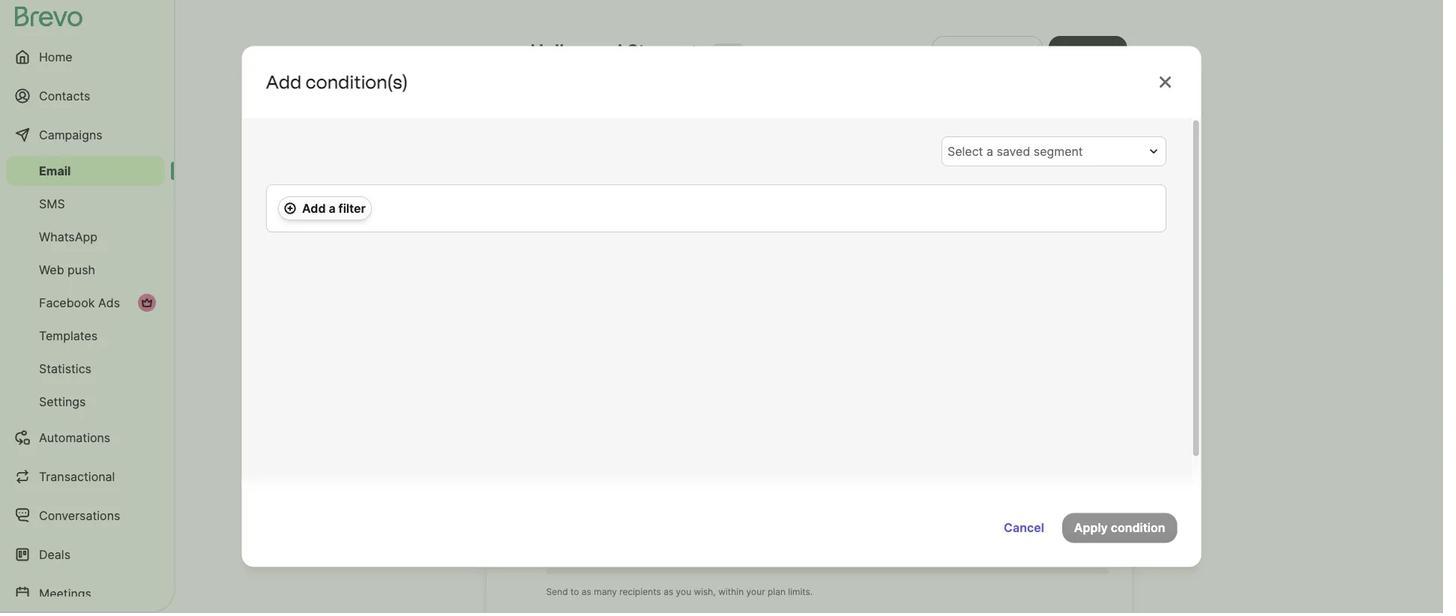 Task type: locate. For each thing, give the bounding box(es) containing it.
1 vertical spatial recipients
[[620, 587, 661, 598]]

as right to
[[582, 587, 592, 598]]

filter
[[338, 201, 365, 215]]

you
[[676, 587, 692, 598]]

emails
[[1073, 543, 1109, 558]]

remaining emails
[[1014, 543, 1109, 558]]

test
[[1005, 44, 1031, 58]]

limits.
[[789, 587, 813, 598]]

sms
[[39, 197, 65, 211]]

a inside button
[[328, 201, 335, 215]]

0 horizontal spatial as
[[582, 587, 592, 598]]

statistics
[[39, 362, 91, 376]]

as
[[582, 587, 592, 598], [664, 587, 674, 598]]

store
[[627, 40, 674, 62]]

a
[[987, 144, 993, 158], [328, 201, 335, 215]]

1 vertical spatial add
[[302, 201, 325, 215]]

many
[[594, 587, 617, 598]]

meetings
[[39, 587, 91, 601]]

a left filter
[[328, 201, 335, 215]]

left___rvooi image
[[141, 297, 153, 309]]

schedule
[[1061, 44, 1116, 58]]

add left 'condition(s)'
[[266, 71, 302, 93]]

as left you
[[664, 587, 674, 598]]

1 vertical spatial a
[[328, 201, 335, 215]]

add
[[266, 71, 302, 93], [302, 201, 325, 215]]

recipients
[[579, 468, 637, 483], [620, 587, 661, 598]]

select a saved segment
[[948, 144, 1083, 158]]

deals link
[[6, 537, 165, 573]]

hollywood
[[531, 40, 623, 62]]

sms link
[[6, 189, 165, 219]]

remaining
[[1014, 543, 1069, 558]]

apply condition button
[[1063, 514, 1178, 544]]

transactional link
[[6, 459, 165, 495]]

2 as from the left
[[664, 587, 674, 598]]

templates
[[39, 329, 98, 343]]

0 vertical spatial add
[[266, 71, 302, 93]]

a inside popup button
[[987, 144, 993, 158]]

web push link
[[6, 255, 165, 285]]

0 vertical spatial a
[[987, 144, 993, 158]]

1 horizontal spatial a
[[987, 144, 993, 158]]

send
[[546, 587, 568, 598]]

recipients right 'filter'
[[579, 468, 637, 483]]

condition
[[1111, 521, 1166, 536]]

condition(s)
[[306, 71, 408, 93]]

schedule button
[[1049, 36, 1128, 66]]

0 horizontal spatial a
[[328, 201, 335, 215]]

add inside button
[[302, 201, 325, 215]]

facebook ads
[[39, 296, 120, 310]]

recipients right many at the bottom of the page
[[620, 587, 661, 598]]

apply
[[1075, 521, 1108, 536]]

add left filter
[[302, 201, 325, 215]]

a left saved
[[987, 144, 993, 158]]

statistics link
[[6, 354, 165, 384]]

1 horizontal spatial as
[[664, 587, 674, 598]]

contacts
[[39, 89, 90, 103]]



Task type: vqa. For each thing, say whether or not it's contained in the screenshot.
Meetings on the left bottom of the page
yes



Task type: describe. For each thing, give the bounding box(es) containing it.
templates link
[[6, 321, 165, 351]]

add condition(s)
[[266, 71, 408, 93]]

email
[[39, 164, 71, 178]]

whatsapp link
[[6, 222, 165, 252]]

facebook ads link
[[6, 288, 165, 318]]

add for add condition(s)
[[266, 71, 302, 93]]

send to as many recipients as you wish, within your plan limits.
[[546, 587, 813, 598]]

web push
[[39, 263, 95, 277]]

preview
[[945, 44, 991, 58]]

a for add
[[328, 201, 335, 215]]

campaigns
[[39, 128, 102, 142]]

conversations link
[[6, 498, 165, 534]]

select
[[948, 144, 983, 158]]

deals
[[39, 548, 71, 562]]

home link
[[6, 39, 165, 75]]

hollywood store
[[531, 40, 674, 62]]

draft
[[716, 45, 741, 57]]

add for add a filter
[[302, 201, 325, 215]]

segment
[[1034, 144, 1083, 158]]

plan
[[768, 587, 786, 598]]

to
[[546, 213, 567, 234]]

push
[[68, 263, 95, 277]]

ads
[[98, 296, 120, 310]]

your
[[747, 587, 766, 598]]

1 as from the left
[[582, 587, 592, 598]]

conversations
[[39, 509, 120, 523]]

email link
[[6, 156, 165, 186]]

to
[[571, 587, 579, 598]]

apply condition
[[1075, 521, 1166, 536]]

cancel
[[1004, 521, 1045, 536]]

automations link
[[6, 420, 165, 456]]

filter recipients
[[546, 468, 637, 483]]

saved
[[997, 144, 1030, 158]]

home
[[39, 50, 72, 64]]

automations
[[39, 431, 110, 445]]

&
[[994, 44, 1002, 58]]

contacts link
[[6, 78, 165, 114]]

campaigns link
[[6, 117, 165, 153]]

whatsapp
[[39, 230, 98, 244]]

web
[[39, 263, 64, 277]]

cancel button
[[992, 514, 1057, 544]]

settings link
[[6, 387, 165, 417]]

settings
[[39, 395, 86, 409]]

add a filter button
[[278, 196, 371, 220]]

preview & test button
[[932, 36, 1043, 66]]

select a saved segment button
[[942, 136, 1167, 166]]

meetings link
[[6, 576, 165, 612]]

wish,
[[694, 587, 716, 598]]

a for select
[[987, 144, 993, 158]]

0 vertical spatial recipients
[[579, 468, 637, 483]]

filter
[[546, 468, 576, 483]]

preview & test
[[945, 44, 1031, 58]]

within
[[719, 587, 744, 598]]

add a filter
[[302, 201, 365, 215]]

facebook
[[39, 296, 95, 310]]

transactional
[[39, 470, 115, 484]]



